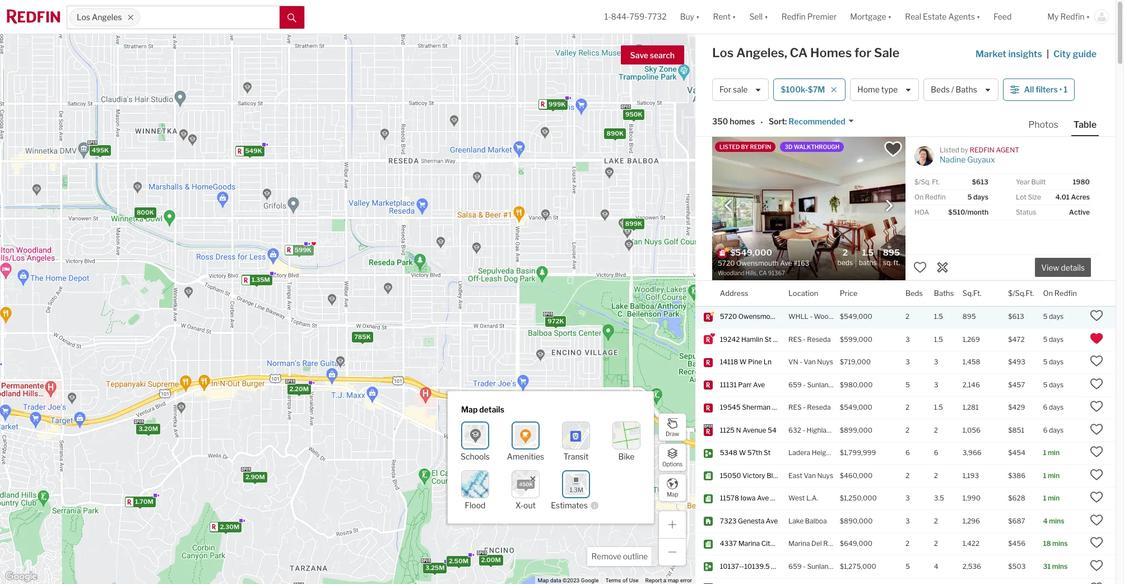 Task type: locate. For each thing, give the bounding box(es) containing it.
res - reseda for 19242 hamlin st #3
[[789, 335, 831, 344]]

mins up 18 mins
[[1049, 517, 1065, 525]]

1 horizontal spatial city
[[1054, 49, 1071, 59]]

favorite this home image
[[914, 261, 927, 274], [1090, 354, 1104, 368], [1090, 377, 1104, 391], [1090, 445, 1104, 459], [1090, 491, 1104, 504], [1090, 513, 1104, 527], [1090, 559, 1104, 572], [1090, 581, 1104, 584]]

2 1 min from the top
[[1043, 471, 1060, 480]]

2
[[843, 248, 848, 258], [906, 312, 910, 321], [906, 403, 910, 412], [906, 426, 910, 434], [934, 426, 938, 434], [906, 471, 910, 480], [934, 471, 938, 480], [934, 517, 938, 525], [906, 539, 910, 548], [934, 539, 938, 548]]

ave left #163
[[782, 312, 794, 321]]

1 horizontal spatial marina
[[789, 539, 810, 548]]

res right the way
[[789, 403, 802, 412]]

2 reseda from the top
[[807, 403, 831, 412]]

- for 1125 n avenue 54
[[803, 426, 805, 434]]

rent ▾ button
[[713, 0, 736, 34]]

terms of use link
[[606, 577, 639, 584]]

14118
[[720, 358, 738, 366]]

6 ▾ from the left
[[1087, 12, 1090, 22]]

on redfin down "view details"
[[1043, 288, 1077, 297]]

schools button
[[461, 421, 490, 461]]

4 left 2,536
[[934, 562, 939, 571]]

3d walkthrough
[[785, 143, 840, 150]]

5 days right $472
[[1043, 335, 1064, 344]]

1 horizontal spatial redfin
[[970, 146, 995, 154]]

$100k-$7m button
[[774, 78, 846, 101]]

1 vertical spatial 895
[[963, 312, 976, 321]]

details up schools button
[[479, 405, 504, 414]]

days for $613
[[1049, 312, 1064, 321]]

6 days right $851
[[1043, 426, 1064, 434]]

895 up 1,269
[[963, 312, 976, 321]]

reseda down whll - woodland hills at the right bottom of the page
[[807, 335, 831, 344]]

min for $454
[[1048, 449, 1060, 457]]

▾ right rent
[[733, 12, 736, 22]]

all
[[1024, 85, 1034, 94]]

3 1 min from the top
[[1043, 494, 1060, 502]]

1 1 min from the top
[[1043, 449, 1060, 457]]

city
[[1054, 49, 1071, 59], [762, 539, 774, 548]]

1 vertical spatial res - reseda
[[789, 403, 831, 412]]

1 vertical spatial ft.
[[894, 258, 900, 267]]

2 vertical spatial mins
[[1053, 562, 1068, 571]]

city left dr on the right bottom of the page
[[762, 539, 774, 548]]

5 days for $457
[[1043, 381, 1064, 389]]

map inside dialog
[[461, 405, 478, 414]]

$613 down guyaux
[[972, 178, 989, 186]]

1 vertical spatial st
[[764, 449, 771, 457]]

rent ▾ button
[[707, 0, 743, 34]]

1 right $454
[[1043, 449, 1047, 457]]

1.5 for 1,281
[[934, 403, 943, 412]]

favorite this home image for $386
[[1090, 468, 1104, 481]]

0 vertical spatial 1 min
[[1043, 449, 1060, 457]]

2 vertical spatial beds
[[906, 288, 923, 297]]

real
[[905, 12, 922, 22]]

1 for $628
[[1043, 494, 1047, 502]]

3 left 2,146
[[934, 381, 939, 389]]

favorite this home image for $429
[[1090, 400, 1104, 413]]

map button
[[659, 474, 687, 502]]

1 vertical spatial baths
[[859, 258, 877, 267]]

days right $457
[[1049, 381, 1064, 389]]

all filters • 1
[[1024, 85, 1068, 94]]

1 horizontal spatial details
[[1061, 263, 1085, 273]]

ln
[[764, 358, 772, 366]]

0 vertical spatial st
[[765, 335, 772, 344]]

sunland/tujunga down the marina del rey $649,000
[[807, 562, 860, 571]]

walkthrough
[[794, 143, 840, 150]]

11578 iowa ave #101 west l.a.
[[720, 494, 818, 502]]

1 vertical spatial mins
[[1053, 539, 1068, 548]]

0 vertical spatial w
[[740, 358, 747, 366]]

location button
[[789, 281, 819, 306]]

5 right $493
[[1043, 358, 1048, 366]]

iowa
[[741, 494, 756, 502]]

0 vertical spatial los
[[77, 13, 90, 22]]

0 vertical spatial res - reseda
[[789, 335, 831, 344]]

1 sunland/tujunga from the top
[[807, 381, 860, 389]]

0 vertical spatial mins
[[1049, 517, 1065, 525]]

mins for 4 mins
[[1049, 517, 1065, 525]]

res - reseda up vn - van nuys
[[789, 335, 831, 344]]

1 vertical spatial beds
[[838, 258, 853, 267]]

1 min for $628
[[1043, 494, 1060, 502]]

1 vertical spatial 4
[[934, 562, 939, 571]]

0 vertical spatial min
[[1048, 449, 1060, 457]]

0 horizontal spatial city
[[762, 539, 774, 548]]

favorite this home image for $851
[[1090, 423, 1104, 436]]

1 horizontal spatial beds
[[906, 288, 923, 297]]

rent
[[713, 12, 731, 22]]

2 res - reseda from the top
[[789, 403, 831, 412]]

1 vertical spatial $613
[[1009, 312, 1025, 321]]

1 ▾ from the left
[[696, 12, 700, 22]]

nuys down heights
[[818, 471, 834, 480]]

1 horizontal spatial $613
[[1009, 312, 1025, 321]]

#3
[[773, 335, 781, 344]]

$456
[[1009, 539, 1026, 548]]

$549,000 up $899,000
[[840, 403, 873, 412]]

marina inside 4337 marina city dr #1137 link
[[739, 539, 760, 548]]

min right $386
[[1048, 471, 1060, 480]]

1 vertical spatial details
[[479, 405, 504, 414]]

remove $100k-$7m image
[[831, 86, 838, 93]]

5 right $1,275,000
[[906, 562, 910, 571]]

st left the #3
[[765, 335, 772, 344]]

$851
[[1009, 426, 1025, 434]]

details inside button
[[1061, 263, 1085, 273]]

0 vertical spatial baths
[[956, 85, 977, 94]]

my redfin ▾
[[1048, 12, 1090, 22]]

2 659 - sunland/tujunga from the top
[[789, 562, 860, 571]]

1 vertical spatial min
[[1048, 471, 1060, 480]]

unfavorite this home image
[[1090, 332, 1104, 345]]

15050 victory blvd #103
[[720, 471, 798, 480]]

1.5 down baths button
[[934, 312, 943, 321]]

min up 4 mins
[[1048, 494, 1060, 502]]

3 right $890,000
[[906, 517, 910, 525]]

photo of 5720 owensmouth ave #163, woodland hills, ca 91367 image
[[712, 137, 906, 280]]

▾ right sell on the top right of the page
[[765, 12, 768, 22]]

1 vertical spatial map
[[667, 491, 678, 497]]

res right the #3
[[789, 335, 802, 344]]

2 horizontal spatial baths
[[956, 85, 977, 94]]

reseda for $549,000
[[807, 403, 831, 412]]

0 vertical spatial 659 - sunland/tujunga
[[789, 381, 860, 389]]

draw button
[[659, 413, 687, 441]]

favorite this home image
[[1090, 309, 1104, 323], [1090, 400, 1104, 413], [1090, 423, 1104, 436], [1090, 468, 1104, 481], [1090, 536, 1104, 550]]

photos button
[[1026, 119, 1072, 135]]

1 vertical spatial on
[[1043, 288, 1053, 297]]

2 horizontal spatial beds
[[931, 85, 950, 94]]

3 min from the top
[[1048, 494, 1060, 502]]

0 vertical spatial 6 days
[[1043, 403, 1064, 412]]

0 horizontal spatial $613
[[972, 178, 989, 186]]

estimates button
[[551, 470, 601, 510]]

0 vertical spatial details
[[1061, 263, 1085, 273]]

a
[[664, 577, 667, 584]]

2 horizontal spatial map
[[667, 491, 678, 497]]

1 marina from the left
[[739, 539, 760, 548]]

1 favorite this home image from the top
[[1090, 309, 1104, 323]]

0 horizontal spatial details
[[479, 405, 504, 414]]

2 nuys from the top
[[818, 471, 834, 480]]

view details link
[[1035, 257, 1091, 277]]

1 horizontal spatial ft.
[[932, 178, 940, 186]]

2 min from the top
[[1048, 471, 1060, 480]]

1 right $386
[[1043, 471, 1047, 480]]

on up hoa
[[915, 193, 924, 201]]

ave right genesta
[[766, 517, 778, 525]]

1 vertical spatial city
[[762, 539, 774, 548]]

375k
[[490, 414, 506, 421]]

3 for 3
[[906, 358, 910, 366]]

favorite this home image for $457
[[1090, 377, 1104, 391]]

$549,000 up the $599,000
[[840, 312, 873, 321]]

0 vertical spatial res
[[789, 335, 802, 344]]

0 horizontal spatial ft.
[[894, 258, 900, 267]]

w left pine
[[740, 358, 747, 366]]

1 vertical spatial van
[[804, 471, 816, 480]]

$890,000
[[840, 517, 873, 525]]

6 left 3,966
[[934, 449, 939, 457]]

los down rent ▾ dropdown button
[[712, 45, 734, 60]]

759-
[[630, 12, 648, 22]]

0 horizontal spatial 4
[[934, 562, 939, 571]]

days for $429
[[1049, 403, 1064, 412]]

$503
[[1009, 562, 1026, 571]]

0 horizontal spatial 895
[[883, 248, 900, 258]]

0 horizontal spatial •
[[761, 118, 763, 127]]

1 vertical spatial 6 days
[[1043, 426, 1064, 434]]

dialog containing map details
[[448, 391, 654, 523]]

3 left 3.5
[[906, 494, 910, 502]]

guyaux
[[968, 155, 995, 164]]

mins right 31
[[1053, 562, 1068, 571]]

sunland/tujunga for $1,275,000
[[807, 562, 860, 571]]

1 vertical spatial •
[[761, 118, 763, 127]]

$/sq.ft.
[[1009, 288, 1034, 297]]

$549,000 for whll - woodland hills
[[840, 312, 873, 321]]

2 ▾ from the left
[[733, 12, 736, 22]]

favorite button checkbox
[[884, 140, 903, 159]]

972k
[[548, 317, 564, 325]]

options button
[[659, 443, 687, 471]]

899k
[[625, 219, 642, 227]]

redfin down the $/sq. ft.
[[925, 193, 946, 201]]

0 vertical spatial $613
[[972, 178, 989, 186]]

x-out this home image
[[936, 261, 950, 274]]

1.5 right 2 beds
[[862, 248, 874, 258]]

• inside button
[[1060, 85, 1062, 94]]

1 vertical spatial los
[[712, 45, 734, 60]]

ft. right the sq.
[[894, 258, 900, 267]]

5 days
[[968, 193, 989, 201], [1043, 312, 1064, 321], [1043, 335, 1064, 344], [1043, 358, 1064, 366], [1043, 381, 1064, 389]]

1.5 left 1,269
[[934, 335, 943, 344]]

1 horizontal spatial baths
[[934, 288, 954, 297]]

5 right $980,000
[[906, 381, 910, 389]]

1 up 4 mins
[[1043, 494, 1047, 502]]

1 vertical spatial reseda
[[807, 403, 831, 412]]

1,990
[[963, 494, 981, 502]]

redfin
[[782, 12, 806, 22], [1061, 12, 1085, 22], [925, 193, 946, 201], [1055, 288, 1077, 297]]

status
[[1016, 208, 1037, 216]]

marina right '4337'
[[739, 539, 760, 548]]

redfin up guyaux
[[970, 146, 995, 154]]

1 vertical spatial 1 min
[[1043, 471, 1060, 480]]

redfin inside listed by redfin agent nadine guyaux
[[970, 146, 995, 154]]

0 horizontal spatial redfin
[[750, 143, 772, 150]]

0 vertical spatial on redfin
[[915, 193, 946, 201]]

785k
[[354, 333, 371, 340]]

15050
[[720, 471, 741, 480]]

1 horizontal spatial on redfin
[[1043, 288, 1077, 297]]

$613
[[972, 178, 989, 186], [1009, 312, 1025, 321]]

1 nuys from the top
[[817, 358, 833, 366]]

19545 sherman way #31
[[720, 403, 799, 412]]

659 for 11131 parr ave
[[789, 381, 802, 389]]

0 vertical spatial •
[[1060, 85, 1062, 94]]

dialog
[[448, 391, 654, 523]]

$472
[[1009, 335, 1025, 344]]

beds left /
[[931, 85, 950, 94]]

▾ right mortgage
[[888, 12, 892, 22]]

3 right $719,000
[[906, 358, 910, 366]]

2 6 days from the top
[[1043, 426, 1064, 434]]

0 vertical spatial city
[[1054, 49, 1071, 59]]

5 days down on redfin button
[[1043, 312, 1064, 321]]

days right $429
[[1049, 403, 1064, 412]]

reseda up 632 - highland park
[[807, 403, 831, 412]]

6 days
[[1043, 403, 1064, 412], [1043, 426, 1064, 434]]

market
[[976, 49, 1007, 59]]

1 res from the top
[[789, 335, 802, 344]]

marina del rey $649,000
[[789, 539, 873, 548]]

31
[[1043, 562, 1051, 571]]

1 vertical spatial nuys
[[818, 471, 834, 480]]

hamlin
[[742, 335, 763, 344]]

6 right $1,799,999 at the right bottom
[[906, 449, 910, 457]]

659 - sunland/tujunga for $980,000
[[789, 381, 860, 389]]

ft. inside 895 sq. ft.
[[894, 258, 900, 267]]

0 vertical spatial map
[[461, 405, 478, 414]]

heading
[[718, 247, 809, 277]]

659 - sunland/tujunga down rey
[[789, 562, 860, 571]]

favorite this home image for $456
[[1090, 536, 1104, 550]]

ave for iowa
[[757, 494, 769, 502]]

1 for $454
[[1043, 449, 1047, 457]]

1 horizontal spatial map
[[538, 577, 549, 584]]

2 sunland/tujunga from the top
[[807, 562, 860, 571]]

map inside button
[[667, 491, 678, 497]]

1 min from the top
[[1048, 449, 1060, 457]]

1 vertical spatial w
[[739, 449, 746, 457]]

2 van from the top
[[804, 471, 816, 480]]

lake
[[789, 517, 804, 525]]

•
[[1060, 85, 1062, 94], [761, 118, 763, 127]]

4 for 4
[[934, 562, 939, 571]]

895 up the sq.
[[883, 248, 900, 258]]

rey
[[824, 539, 836, 548]]

beds
[[931, 85, 950, 94], [838, 258, 853, 267], [906, 288, 923, 297]]

map down options
[[667, 491, 678, 497]]

redfin right by
[[750, 143, 772, 150]]

redfin for listed by redfin
[[750, 143, 772, 150]]

1 res - reseda from the top
[[789, 335, 831, 344]]

1.5 for 1,269
[[934, 335, 943, 344]]

- for 5720 owensmouth ave #163
[[810, 312, 813, 321]]

▾ right the agents
[[977, 12, 981, 22]]

0 vertical spatial 4
[[1043, 517, 1048, 525]]

3
[[906, 335, 910, 344], [906, 358, 910, 366], [934, 358, 939, 366], [934, 381, 939, 389], [906, 494, 910, 502], [906, 517, 910, 525]]

#163
[[796, 312, 812, 321]]

4 ▾ from the left
[[888, 12, 892, 22]]

baths
[[956, 85, 977, 94], [859, 258, 877, 267], [934, 288, 954, 297]]

baths right /
[[956, 85, 977, 94]]

details for map details
[[479, 405, 504, 414]]

min for $628
[[1048, 494, 1060, 502]]

|
[[1047, 49, 1049, 59]]

min right $454
[[1048, 449, 1060, 457]]

659 down #1137
[[789, 562, 802, 571]]

6 right $429
[[1043, 403, 1048, 412]]

on redfin down the $/sq. ft.
[[915, 193, 946, 201]]

los for los angeles
[[77, 13, 90, 22]]

days right $493
[[1049, 358, 1064, 366]]

2 favorite this home image from the top
[[1090, 400, 1104, 413]]

None search field
[[140, 6, 280, 29]]

0 vertical spatial nuys
[[817, 358, 833, 366]]

2 vertical spatial map
[[538, 577, 549, 584]]

1 vertical spatial 659
[[789, 562, 802, 571]]

for sale button
[[712, 78, 769, 101]]

$100k-$7m
[[781, 85, 825, 94]]

reseda for $599,000
[[807, 335, 831, 344]]

5 days for $472
[[1043, 335, 1064, 344]]

map region
[[0, 0, 792, 584]]

1
[[1064, 85, 1068, 94], [1043, 449, 1047, 457], [1043, 471, 1047, 480], [1043, 494, 1047, 502]]

1 vertical spatial sunland/tujunga
[[807, 562, 860, 571]]

mins for 31 mins
[[1053, 562, 1068, 571]]

ladera
[[789, 449, 811, 457]]

659 - sunland/tujunga down vn - van nuys
[[789, 381, 860, 389]]

res - reseda up 632 - highland park
[[789, 403, 831, 412]]

3 for 3.5
[[906, 494, 910, 502]]

• left sort
[[761, 118, 763, 127]]

5 ▾ from the left
[[977, 12, 981, 22]]

ft. right $/sq.
[[932, 178, 940, 186]]

1-
[[605, 12, 611, 22]]

res for #3
[[789, 335, 802, 344]]

type
[[882, 85, 898, 94]]

0 vertical spatial 895
[[883, 248, 900, 258]]

1 6 days from the top
[[1043, 403, 1064, 412]]

1,281
[[963, 403, 979, 412]]

-
[[810, 312, 813, 321], [803, 335, 806, 344], [800, 358, 803, 366], [803, 381, 806, 389], [803, 403, 806, 412], [803, 426, 805, 434], [742, 562, 744, 571], [803, 562, 806, 571]]

3 for 1.5
[[906, 335, 910, 344]]

1 horizontal spatial los
[[712, 45, 734, 60]]

0 vertical spatial sunland/tujunga
[[807, 381, 860, 389]]

2 vertical spatial 1 min
[[1043, 494, 1060, 502]]

$454
[[1009, 449, 1026, 457]]

4 favorite this home image from the top
[[1090, 468, 1104, 481]]

map left 849k
[[461, 405, 478, 414]]

los for los angeles, ca homes for sale
[[712, 45, 734, 60]]

van right east
[[804, 471, 816, 480]]

0 horizontal spatial marina
[[739, 539, 760, 548]]

1 vertical spatial res
[[789, 403, 802, 412]]

495k
[[92, 146, 108, 154]]

5 right $472
[[1043, 335, 1048, 344]]

1 vertical spatial $549,000
[[840, 403, 873, 412]]

5 favorite this home image from the top
[[1090, 536, 1104, 550]]

beds left 1.5 baths
[[838, 258, 853, 267]]

1 min right $386
[[1043, 471, 1060, 480]]

1 659 from the top
[[789, 381, 802, 389]]

parr
[[738, 381, 752, 389]]

van right vn
[[804, 358, 816, 366]]

• right filters
[[1060, 85, 1062, 94]]

sunland/tujunga for $980,000
[[807, 381, 860, 389]]

x-out button
[[512, 470, 540, 510]]

1 min up 4 mins
[[1043, 494, 1060, 502]]

2 659 from the top
[[789, 562, 802, 571]]

market insights | city guide
[[976, 49, 1097, 59]]

1 horizontal spatial •
[[1060, 85, 1062, 94]]

:
[[785, 117, 787, 126]]

redfin left premier
[[782, 12, 806, 22]]

0 horizontal spatial on redfin
[[915, 193, 946, 201]]

1 vertical spatial 659 - sunland/tujunga
[[789, 562, 860, 571]]

1,296
[[963, 517, 980, 525]]

favorite button image
[[884, 140, 903, 159]]

1 659 - sunland/tujunga from the top
[[789, 381, 860, 389]]

map data ©2023 google
[[538, 577, 599, 584]]

map left data
[[538, 577, 549, 584]]

favorite this home image for $454
[[1090, 445, 1104, 459]]

4 up 18
[[1043, 517, 1048, 525]]

895
[[883, 248, 900, 258], [963, 312, 976, 321]]

details inside dialog
[[479, 405, 504, 414]]

2 $549,000 from the top
[[840, 403, 873, 412]]

st right 57th
[[764, 449, 771, 457]]

balboa
[[805, 517, 827, 525]]

659 - sunland/tujunga for $1,275,000
[[789, 562, 860, 571]]

6 days right $429
[[1043, 403, 1064, 412]]

0 horizontal spatial map
[[461, 405, 478, 414]]

• inside 350 homes •
[[761, 118, 763, 127]]

1 horizontal spatial on
[[1043, 288, 1053, 297]]

beds inside button
[[931, 85, 950, 94]]

1 reseda from the top
[[807, 335, 831, 344]]

0 vertical spatial van
[[804, 358, 816, 366]]

days right $851
[[1049, 426, 1064, 434]]

city right |
[[1054, 49, 1071, 59]]

0 horizontal spatial on
[[915, 193, 924, 201]]

0 horizontal spatial los
[[77, 13, 90, 22]]

redfin for listed by redfin agent nadine guyaux
[[970, 146, 995, 154]]

2,536
[[963, 562, 981, 571]]

listed by redfin agent nadine guyaux
[[940, 146, 1020, 164]]

0 vertical spatial beds
[[931, 85, 950, 94]]

baths down x-out this home icon
[[934, 288, 954, 297]]

1 min right $454
[[1043, 449, 1060, 457]]

5 days right $493
[[1043, 358, 1064, 366]]

0 vertical spatial reseda
[[807, 335, 831, 344]]

3 favorite this home image from the top
[[1090, 423, 1104, 436]]

$899,000
[[840, 426, 873, 434]]

baths left the sq.
[[859, 258, 877, 267]]

11578
[[720, 494, 739, 502]]

1 horizontal spatial 895
[[963, 312, 976, 321]]

$100k-
[[781, 85, 808, 94]]

0 vertical spatial 659
[[789, 381, 802, 389]]

east van nuys
[[789, 471, 834, 480]]

days right $472
[[1049, 335, 1064, 344]]

2 vertical spatial min
[[1048, 494, 1060, 502]]

sunland/tujunga down $719,000
[[807, 381, 860, 389]]

hills
[[848, 312, 861, 321]]

2 res from the top
[[789, 403, 802, 412]]

3 ▾ from the left
[[765, 12, 768, 22]]

$1,250,000
[[840, 494, 877, 502]]

5 days for $493
[[1043, 358, 1064, 366]]

0 vertical spatial $549,000
[[840, 312, 873, 321]]

1 $549,000 from the top
[[840, 312, 873, 321]]

0 vertical spatial on
[[915, 193, 924, 201]]

sunland/tujunga
[[807, 381, 860, 389], [807, 562, 860, 571]]

ave left #101
[[757, 494, 769, 502]]

1 horizontal spatial 4
[[1043, 517, 1048, 525]]

marina left 'del'
[[789, 539, 810, 548]]

buy
[[680, 12, 694, 22]]

beds for beds / baths
[[931, 85, 950, 94]]



Task type: describe. For each thing, give the bounding box(es) containing it.
890k
[[606, 129, 624, 137]]

2,146
[[963, 381, 980, 389]]

- for 10137--10139.5 fernglen ave
[[803, 562, 806, 571]]

address button
[[720, 281, 749, 306]]

my
[[1048, 12, 1059, 22]]

ladera heights $1,799,999
[[789, 449, 876, 457]]

1980
[[1073, 178, 1090, 186]]

3d
[[785, 143, 793, 150]]

10139.5
[[744, 562, 770, 571]]

sell
[[750, 12, 763, 22]]

14118 w pine ln
[[720, 358, 772, 366]]

ave for genesta
[[766, 517, 778, 525]]

details for view details
[[1061, 263, 1085, 273]]

baths inside button
[[956, 85, 977, 94]]

1.5 baths
[[859, 248, 877, 267]]

2.20m
[[289, 385, 309, 393]]

w for 5348
[[739, 449, 746, 457]]

redfin premier button
[[775, 0, 844, 34]]

0 horizontal spatial beds
[[838, 258, 853, 267]]

895 sq. ft.
[[883, 248, 900, 267]]

redfin down "view details"
[[1055, 288, 1077, 297]]

on inside button
[[1043, 288, 1053, 297]]

all filters • 1 button
[[1004, 78, 1075, 101]]

guide
[[1073, 49, 1097, 59]]

1,193
[[963, 471, 979, 480]]

los angeles, ca homes for sale
[[712, 45, 900, 60]]

2 vertical spatial baths
[[934, 288, 954, 297]]

map for map data ©2023 google
[[538, 577, 549, 584]]

map for map
[[667, 491, 678, 497]]

recommended
[[789, 117, 846, 126]]

4 mins
[[1043, 517, 1065, 525]]

▾ for rent ▾
[[733, 12, 736, 22]]

6 days for $851
[[1043, 426, 1064, 434]]

vn - van nuys
[[789, 358, 833, 366]]

next button image
[[884, 200, 895, 211]]

$386
[[1009, 471, 1026, 480]]

2 inside 2 beds
[[843, 248, 848, 258]]

1-844-759-7732 link
[[605, 12, 667, 22]]

for sale
[[720, 85, 748, 94]]

vn
[[789, 358, 799, 366]]

5 up $510/month
[[968, 193, 972, 201]]

19545 sherman way #31 link
[[720, 403, 799, 412]]

$/sq.
[[915, 178, 931, 186]]

favorite this home image for $613
[[1090, 309, 1104, 323]]

1.5 inside 1.5 baths
[[862, 248, 874, 258]]

avenue
[[743, 426, 766, 434]]

4337 marina city dr #1137 link
[[720, 539, 803, 549]]

• for 350 homes •
[[761, 118, 763, 127]]

1,056
[[963, 426, 981, 434]]

favorite this home image for $687
[[1090, 513, 1104, 527]]

west
[[789, 494, 805, 502]]

days for $851
[[1049, 426, 1064, 434]]

buy ▾ button
[[674, 0, 707, 34]]

54
[[768, 426, 777, 434]]

price
[[840, 288, 858, 297]]

victory
[[743, 471, 765, 480]]

feed
[[994, 12, 1012, 22]]

favorite this home image for $493
[[1090, 354, 1104, 368]]

feed button
[[987, 0, 1041, 34]]

- for 19545 sherman way #31
[[803, 403, 806, 412]]

market insights link
[[976, 36, 1043, 61]]

home type button
[[851, 78, 919, 101]]

blvd
[[767, 471, 781, 480]]

5 down on redfin button
[[1043, 312, 1048, 321]]

days for $457
[[1049, 381, 1064, 389]]

east
[[789, 471, 803, 480]]

favorite this home image for $628
[[1090, 491, 1104, 504]]

#103
[[782, 471, 798, 480]]

genesta
[[738, 517, 765, 525]]

w for 14118
[[740, 358, 747, 366]]

1125 n avenue 54 link
[[720, 426, 778, 435]]

options
[[663, 460, 683, 467]]

1-844-759-7732
[[605, 12, 667, 22]]

res for #31
[[789, 403, 802, 412]]

built
[[1032, 178, 1046, 186]]

sq.ft. button
[[963, 281, 982, 306]]

0 horizontal spatial baths
[[859, 258, 877, 267]]

#101
[[771, 494, 786, 502]]

▾ for buy ▾
[[696, 12, 700, 22]]

15050 victory blvd #103 link
[[720, 471, 798, 481]]

ave right fernglen
[[800, 562, 812, 571]]

remove
[[592, 552, 622, 561]]

$549,000 for res - reseda
[[840, 403, 873, 412]]

homes
[[730, 117, 755, 126]]

19242
[[720, 335, 740, 344]]

- for 14118 w pine ln
[[800, 358, 803, 366]]

5720 owensmouth ave #163
[[720, 312, 812, 321]]

895 for 895 sq. ft.
[[883, 248, 900, 258]]

5348
[[720, 449, 738, 457]]

6 right $851
[[1043, 426, 1048, 434]]

0 vertical spatial ft.
[[932, 178, 940, 186]]

- for 19242 hamlin st #3
[[803, 335, 806, 344]]

active
[[1069, 208, 1090, 216]]

549k
[[245, 147, 262, 154]]

6 days for $429
[[1043, 403, 1064, 412]]

days for $472
[[1049, 335, 1064, 344]]

#31
[[788, 403, 799, 412]]

x-out
[[516, 500, 536, 510]]

19545
[[720, 403, 741, 412]]

- for 11131 parr ave
[[803, 381, 806, 389]]

days up $510/month
[[974, 193, 989, 201]]

outline
[[623, 552, 648, 561]]

report a map error link
[[645, 577, 692, 584]]

x-
[[516, 500, 524, 510]]

$/sq. ft.
[[915, 178, 940, 186]]

search
[[650, 50, 675, 60]]

remove los angeles image
[[127, 14, 134, 21]]

owensmouth
[[739, 312, 781, 321]]

flood button
[[461, 470, 489, 510]]

1 for $386
[[1043, 471, 1047, 480]]

schools
[[461, 452, 490, 461]]

beds for the beds "button"
[[906, 288, 923, 297]]

1 vertical spatial on redfin
[[1043, 288, 1077, 297]]

whll - woodland hills
[[789, 312, 861, 321]]

save search
[[630, 50, 675, 60]]

beds button
[[906, 281, 923, 306]]

1 van from the top
[[804, 358, 816, 366]]

3 for 2
[[906, 517, 910, 525]]

redfin right my
[[1061, 12, 1085, 22]]

▾ for mortgage ▾
[[888, 12, 892, 22]]

previous button image
[[723, 200, 734, 211]]

sherman
[[742, 403, 771, 412]]

4.01 acres
[[1056, 193, 1090, 201]]

©2023
[[563, 577, 580, 584]]

659 for 10137--10139.5 fernglen ave
[[789, 562, 802, 571]]

insights
[[1009, 49, 1043, 59]]

1 min for $454
[[1043, 449, 1060, 457]]

terms
[[606, 577, 621, 584]]

895 for 895
[[963, 312, 976, 321]]

way
[[772, 403, 786, 412]]

1125
[[720, 426, 735, 434]]

lot size
[[1016, 193, 1041, 201]]

l.a.
[[807, 494, 818, 502]]

map for map details
[[461, 405, 478, 414]]

632 - highland park
[[789, 426, 851, 434]]

nadine guyaux image
[[908, 146, 939, 177]]

1 inside button
[[1064, 85, 1068, 94]]

3.5
[[934, 494, 944, 502]]

4 for 4 mins
[[1043, 517, 1048, 525]]

listed
[[940, 146, 960, 154]]

ave for parr
[[753, 381, 765, 389]]

min for $386
[[1048, 471, 1060, 480]]

sq.ft.
[[963, 288, 982, 297]]

bike button
[[613, 421, 641, 461]]

1.5 for 895
[[934, 312, 943, 321]]

• for all filters • 1
[[1060, 85, 1062, 94]]

2 marina from the left
[[789, 539, 810, 548]]

google image
[[3, 569, 40, 584]]

sell ▾ button
[[750, 0, 768, 34]]

ave for owensmouth
[[782, 312, 794, 321]]

▾ for sell ▾
[[765, 12, 768, 22]]

res - reseda for 19545 sherman way #31
[[789, 403, 831, 412]]

5 right $457
[[1043, 381, 1048, 389]]

year built
[[1016, 178, 1046, 186]]

1 min for $386
[[1043, 471, 1060, 480]]

950k
[[625, 110, 642, 118]]

submit search image
[[288, 13, 297, 22]]

mins for 18 mins
[[1053, 539, 1068, 548]]

5 days for $613
[[1043, 312, 1064, 321]]

favorite this home image for $503
[[1090, 559, 1104, 572]]

31 mins
[[1043, 562, 1068, 571]]

by
[[961, 146, 969, 154]]

2.50m
[[449, 557, 468, 565]]

3 left 1,458
[[934, 358, 939, 366]]

days for $493
[[1049, 358, 1064, 366]]

5 days up $510/month
[[968, 193, 989, 201]]



Task type: vqa. For each thing, say whether or not it's contained in the screenshot.
renters
no



